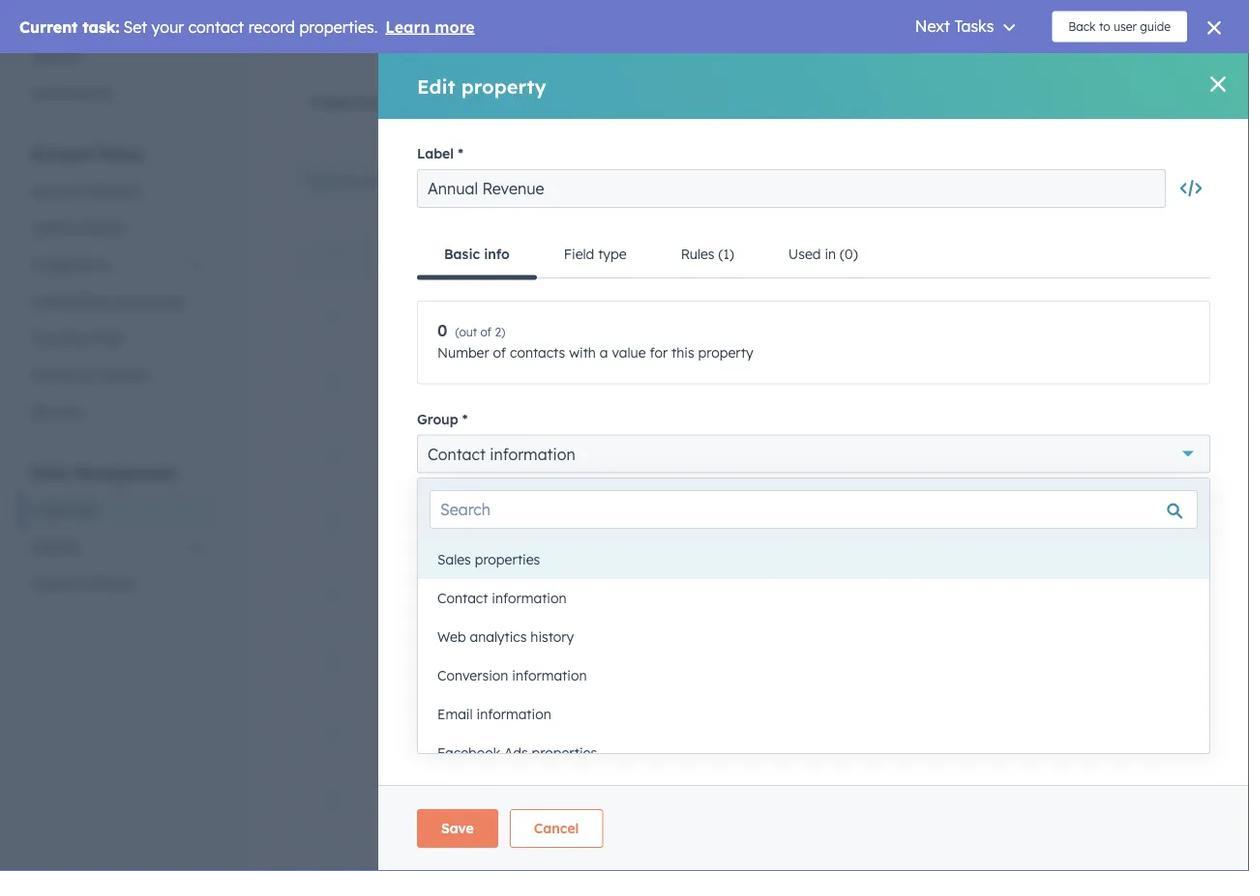 Task type: describe. For each thing, give the bounding box(es) containing it.
security link
[[19, 393, 217, 430]]

object:
[[382, 10, 434, 29]]

a for sales
[[446, 646, 454, 663]]

users
[[31, 219, 67, 236]]

all field types
[[610, 172, 703, 189]]

became an evangelist date date picker
[[387, 786, 574, 818]]

an for became
[[446, 786, 463, 803]]

archived properties (0) link
[[544, 79, 745, 126]]

tracking code link
[[19, 320, 217, 357]]

users & teams link
[[19, 210, 217, 246]]

management
[[74, 463, 176, 482]]

became for became a sales qualified lead date
[[387, 646, 441, 663]]

line
[[425, 316, 444, 331]]

contacts
[[1082, 11, 1140, 28]]

select an object:
[[306, 10, 434, 29]]

web
[[726, 376, 754, 393]]

your preferences
[[31, 8, 162, 28]]

settings
[[1144, 11, 1197, 28]]

downloads
[[114, 293, 185, 310]]

became a sales qualified lead date date picker
[[387, 646, 635, 679]]

revenue
[[439, 298, 497, 315]]

objects button
[[19, 529, 217, 566]]

marketplace downloads link
[[19, 283, 217, 320]]

integrations
[[31, 256, 110, 273]]

account defaults link
[[19, 173, 217, 210]]

became for became a customer date
[[387, 437, 441, 454]]

became an evangelist date button
[[387, 786, 679, 803]]

property
[[1142, 175, 1189, 189]]

general
[[31, 47, 81, 64]]

picker for evangelist
[[417, 804, 450, 818]]

properties for properties
[[31, 502, 96, 519]]

picker for customer
[[417, 456, 450, 470]]

2 horizontal spatial properties
[[631, 94, 697, 111]]

create
[[1102, 175, 1139, 189]]

Search search field
[[297, 162, 491, 200]]

marketplace
[[31, 293, 110, 310]]

defaults
[[87, 182, 140, 199]]

lead for became a marketing qualified lead date
[[599, 577, 632, 593]]

tracking code
[[31, 330, 122, 346]]

hubspot for average pageviews
[[939, 376, 995, 393]]

groups link
[[443, 79, 544, 126]]

marketing
[[459, 577, 528, 593]]

create property
[[1102, 175, 1189, 189]]

privacy & consent
[[31, 366, 147, 383]]

(155)
[[383, 94, 415, 111]]

import
[[31, 575, 76, 592]]

notifications link
[[19, 74, 217, 111]]

(0)
[[700, 94, 718, 111]]

0 for became a customer date
[[1174, 446, 1182, 463]]

select
[[306, 10, 353, 29]]

annual
[[387, 298, 435, 315]]

export
[[94, 575, 136, 592]]

groups
[[525, 172, 572, 189]]

became a subscriber date date picker
[[387, 716, 568, 749]]

sales
[[459, 646, 494, 663]]

& for export
[[80, 575, 90, 592]]

your
[[31, 8, 67, 28]]

qualified for marketing
[[532, 577, 594, 593]]

account defaults
[[31, 182, 140, 199]]

all groups
[[503, 172, 572, 189]]

a for customer
[[446, 437, 454, 454]]

marketplace downloads
[[31, 293, 185, 310]]

archived
[[572, 94, 627, 111]]

0 for became a lead date
[[1174, 516, 1182, 533]]

picker inside the became a marketing qualified lead date date picker
[[417, 595, 450, 609]]

an for select
[[357, 10, 377, 29]]

web analytics history
[[726, 376, 863, 393]]

all for all users
[[741, 173, 758, 190]]

became a marketing qualified lead date button
[[387, 577, 679, 593]]

code
[[89, 330, 122, 346]]

evangelist
[[467, 786, 537, 803]]

a for marketing
[[446, 577, 454, 593]]

text
[[447, 316, 468, 331]]

tab panel containing all groups
[[282, 126, 1221, 872]]

hubspot for became a customer date
[[939, 446, 995, 463]]

became for became a lead date
[[387, 507, 441, 524]]

all field types button
[[598, 162, 729, 200]]

data
[[31, 463, 69, 482]]

account for account setup
[[31, 144, 94, 163]]

qualified for sales
[[498, 646, 561, 663]]

annual revenue button
[[387, 298, 679, 315]]

import & export
[[31, 575, 136, 592]]

number
[[387, 386, 432, 400]]

became a subscriber date button
[[387, 716, 679, 733]]

group
[[726, 254, 768, 268]]

history
[[819, 376, 863, 393]]



Task type: vqa. For each thing, say whether or not it's contained in the screenshot.
the leftmost an
yes



Task type: locate. For each thing, give the bounding box(es) containing it.
teams
[[84, 219, 125, 236]]

& for consent
[[82, 366, 91, 383]]

all left users
[[741, 173, 758, 190]]

3 hubspot from the top
[[939, 516, 995, 533]]

properties for properties (155)
[[310, 94, 379, 111]]

subscriber
[[459, 716, 531, 733]]

5 picker from the top
[[417, 734, 450, 749]]

a left marketing
[[446, 577, 454, 593]]

picker down became a subscriber date date picker
[[417, 804, 450, 818]]

1 vertical spatial 0
[[1174, 446, 1182, 463]]

to
[[1064, 11, 1077, 28]]

3 became from the top
[[387, 577, 441, 593]]

2 vertical spatial hubspot
[[939, 516, 995, 533]]

2 information from the top
[[780, 516, 855, 533]]

became left evangelist
[[387, 786, 441, 803]]

information for became a customer date
[[780, 446, 855, 463]]

0 vertical spatial an
[[357, 10, 377, 29]]

all left the field
[[610, 172, 627, 189]]

1 horizontal spatial properties
[[310, 94, 379, 111]]

picker down became a lead date date picker at the left of page
[[417, 595, 450, 609]]

became
[[387, 437, 441, 454], [387, 507, 441, 524], [387, 577, 441, 593], [387, 646, 441, 663], [387, 716, 441, 733], [387, 786, 441, 803]]

4 a from the top
[[446, 646, 454, 663]]

1 vertical spatial &
[[82, 366, 91, 383]]

account for account defaults
[[31, 182, 83, 199]]

go to contacts settings button
[[1040, 11, 1197, 28]]

objects
[[31, 539, 80, 555]]

1 contact information from the top
[[726, 446, 855, 463]]

became down number
[[387, 437, 441, 454]]

data management
[[31, 463, 176, 482]]

1 vertical spatial hubspot
[[939, 446, 995, 463]]

5 became from the top
[[387, 716, 441, 733]]

1 vertical spatial information
[[780, 516, 855, 533]]

3 picker from the top
[[417, 595, 450, 609]]

lead inside the became a marketing qualified lead date date picker
[[599, 577, 632, 593]]

1 vertical spatial contact
[[726, 516, 777, 533]]

0 vertical spatial lead
[[459, 507, 492, 524]]

contact information for became a customer date
[[726, 446, 855, 463]]

became a marketing qualified lead date date picker
[[387, 577, 669, 609]]

pageviews
[[447, 368, 519, 384]]

1 horizontal spatial all
[[610, 172, 627, 189]]

qualified inside the became a marketing qualified lead date date picker
[[532, 577, 594, 593]]

0 horizontal spatial an
[[357, 10, 377, 29]]

4 became from the top
[[387, 646, 441, 663]]

tab panel
[[282, 126, 1221, 872]]

picker inside became a sales qualified lead date date picker
[[417, 665, 450, 679]]

an right 'select'
[[357, 10, 377, 29]]

a inside the became a marketing qualified lead date date picker
[[446, 577, 454, 593]]

qualified right sales
[[498, 646, 561, 663]]

1 0 from the top
[[1174, 376, 1182, 393]]

became inside became a customer date date picker
[[387, 437, 441, 454]]

contact information for became a lead date
[[726, 516, 855, 533]]

tab list containing properties (155)
[[282, 78, 746, 127]]

1 account from the top
[[31, 144, 94, 163]]

all users
[[741, 173, 798, 190]]

4 picker from the top
[[417, 665, 450, 679]]

3 0 from the top
[[1174, 516, 1182, 533]]

properties inside data management "element"
[[31, 502, 96, 519]]

became a customer date button
[[387, 437, 679, 454]]

go
[[1040, 11, 1059, 28]]

information
[[780, 446, 855, 463], [780, 516, 855, 533]]

hubspot
[[939, 376, 995, 393], [939, 446, 995, 463], [939, 516, 995, 533]]

0 vertical spatial 0
[[1174, 376, 1182, 393]]

analytics
[[758, 376, 815, 393]]

& right privacy
[[82, 366, 91, 383]]

0 for average pageviews
[[1174, 376, 1182, 393]]

group button
[[703, 238, 915, 280]]

information for became a lead date
[[780, 516, 855, 533]]

1 picker from the top
[[417, 456, 450, 470]]

1 vertical spatial lead
[[599, 577, 632, 593]]

preferences
[[71, 8, 162, 28]]

properties link
[[19, 492, 217, 529]]

an inside became an evangelist date date picker
[[446, 786, 463, 803]]

became inside became a sales qualified lead date date picker
[[387, 646, 441, 663]]

2 vertical spatial 0
[[1174, 516, 1182, 533]]

properties
[[310, 94, 379, 111], [631, 94, 697, 111], [31, 502, 96, 519]]

notifications
[[31, 84, 114, 101]]

archived properties (0)
[[572, 94, 718, 111]]

0 vertical spatial contact
[[726, 446, 777, 463]]

picker inside became an evangelist date date picker
[[417, 804, 450, 818]]

0 vertical spatial &
[[71, 219, 80, 236]]

picker up became a subscriber date date picker
[[417, 665, 450, 679]]

contact for became a customer date
[[726, 446, 777, 463]]

all left groups at the top of page
[[503, 172, 520, 189]]

all groups button
[[491, 162, 598, 200]]

1 became from the top
[[387, 437, 441, 454]]

2 contact information from the top
[[726, 516, 855, 533]]

properties up objects
[[31, 502, 96, 519]]

an
[[357, 10, 377, 29], [446, 786, 463, 803]]

1 vertical spatial qualified
[[498, 646, 561, 663]]

account up "users"
[[31, 182, 83, 199]]

create property button
[[1086, 166, 1206, 197]]

an left evangelist
[[446, 786, 463, 803]]

1 vertical spatial account
[[31, 182, 83, 199]]

0 vertical spatial qualified
[[532, 577, 594, 593]]

a inside became a subscriber date date picker
[[446, 716, 454, 733]]

picker for subscriber
[[417, 734, 450, 749]]

2 picker from the top
[[417, 525, 450, 540]]

1 hubspot from the top
[[939, 376, 995, 393]]

hubspot for became a lead date
[[939, 516, 995, 533]]

account up account defaults
[[31, 144, 94, 163]]

lead
[[459, 507, 492, 524], [599, 577, 632, 593], [565, 646, 598, 663]]

users & teams
[[31, 219, 125, 236]]

became inside became a lead date date picker
[[387, 507, 441, 524]]

types
[[666, 172, 703, 189]]

all users button
[[729, 162, 824, 202]]

properties left (0)
[[631, 94, 697, 111]]

a left customer
[[446, 437, 454, 454]]

2 vertical spatial lead
[[565, 646, 598, 663]]

privacy & consent link
[[19, 357, 217, 393]]

a down became a customer date date picker
[[446, 507, 454, 524]]

1 information from the top
[[780, 446, 855, 463]]

0 vertical spatial account
[[31, 144, 94, 163]]

became left sales
[[387, 646, 441, 663]]

2 0 from the top
[[1174, 446, 1182, 463]]

your preferences element
[[19, 7, 217, 111]]

2 vertical spatial &
[[80, 575, 90, 592]]

lead for became a sales qualified lead date
[[565, 646, 598, 663]]

picker inside became a customer date date picker
[[417, 456, 450, 470]]

account setup element
[[19, 143, 217, 430]]

all for all groups
[[503, 172, 520, 189]]

became a sales qualified lead date button
[[387, 646, 679, 663]]

account
[[31, 144, 94, 163], [31, 182, 83, 199]]

picker for lead
[[417, 525, 450, 540]]

tracking
[[31, 330, 85, 346]]

picker inside became a lead date date picker
[[417, 525, 450, 540]]

became a lead date button
[[387, 507, 679, 524]]

average pageviews button
[[387, 368, 679, 384]]

integrations button
[[19, 246, 217, 283]]

picker inside became a subscriber date date picker
[[417, 734, 450, 749]]

0
[[1174, 376, 1182, 393], [1174, 446, 1182, 463], [1174, 516, 1182, 533]]

1 vertical spatial contact information
[[726, 516, 855, 533]]

3 a from the top
[[446, 577, 454, 593]]

import & export link
[[19, 566, 217, 602]]

& inside privacy & consent link
[[82, 366, 91, 383]]

picker down became a customer date date picker
[[417, 525, 450, 540]]

became for became an evangelist date
[[387, 786, 441, 803]]

qualified inside became a sales qualified lead date date picker
[[498, 646, 561, 663]]

a inside became a customer date date picker
[[446, 437, 454, 454]]

properties (155) link
[[283, 79, 443, 126]]

a for subscriber
[[446, 716, 454, 733]]

lead inside became a lead date date picker
[[459, 507, 492, 524]]

a inside became a sales qualified lead date date picker
[[446, 646, 454, 663]]

a
[[446, 437, 454, 454], [446, 507, 454, 524], [446, 577, 454, 593], [446, 646, 454, 663], [446, 716, 454, 733]]

0 horizontal spatial all
[[503, 172, 520, 189]]

became a lead date date picker
[[387, 507, 529, 540]]

a left subscriber
[[446, 716, 454, 733]]

0 vertical spatial information
[[780, 446, 855, 463]]

6 picker from the top
[[417, 804, 450, 818]]

data management element
[[19, 462, 217, 639]]

general link
[[19, 37, 217, 74]]

2 account from the top
[[31, 182, 83, 199]]

2 horizontal spatial all
[[741, 173, 758, 190]]

customer
[[459, 437, 524, 454]]

became a customer date date picker
[[387, 437, 560, 470]]

2 hubspot from the top
[[939, 446, 995, 463]]

date
[[528, 437, 560, 454], [387, 456, 414, 470], [496, 507, 529, 524], [387, 525, 414, 540], [636, 577, 669, 593], [387, 595, 414, 609], [603, 646, 635, 663], [387, 665, 414, 679], [535, 716, 568, 733], [387, 734, 414, 749], [542, 786, 574, 803], [387, 804, 414, 818]]

average
[[387, 368, 443, 384]]

became down became a customer date date picker
[[387, 507, 441, 524]]

users
[[762, 173, 798, 190]]

a left sales
[[446, 646, 454, 663]]

& left the export
[[80, 575, 90, 592]]

became left subscriber
[[387, 716, 441, 733]]

contact for became a lead date
[[726, 516, 777, 533]]

1 vertical spatial an
[[446, 786, 463, 803]]

became down became a lead date date picker at the left of page
[[387, 577, 441, 593]]

2 became from the top
[[387, 507, 441, 524]]

became inside became an evangelist date date picker
[[387, 786, 441, 803]]

contact
[[726, 446, 777, 463], [726, 516, 777, 533]]

became for became a marketing qualified lead date
[[387, 577, 441, 593]]

0 vertical spatial hubspot
[[939, 376, 995, 393]]

privacy
[[31, 366, 78, 383]]

became inside the became a marketing qualified lead date date picker
[[387, 577, 441, 593]]

groups
[[471, 94, 517, 111]]

annual revenue single-line text
[[387, 298, 497, 331]]

consent
[[95, 366, 147, 383]]

5 a from the top
[[446, 716, 454, 733]]

a inside became a lead date date picker
[[446, 507, 454, 524]]

picker up became an evangelist date date picker
[[417, 734, 450, 749]]

security
[[31, 403, 83, 420]]

& inside "import & export" link
[[80, 575, 90, 592]]

contact information
[[726, 446, 855, 463], [726, 516, 855, 533]]

properties (155)
[[310, 94, 415, 111]]

6 became from the top
[[387, 786, 441, 803]]

field
[[632, 172, 662, 189]]

all for all field types
[[610, 172, 627, 189]]

account setup
[[31, 144, 143, 163]]

average pageviews number
[[387, 368, 519, 400]]

0 vertical spatial contact information
[[726, 446, 855, 463]]

0 horizontal spatial properties
[[31, 502, 96, 519]]

became for became a subscriber date
[[387, 716, 441, 733]]

setup
[[98, 144, 143, 163]]

a for lead
[[446, 507, 454, 524]]

& inside users & teams link
[[71, 219, 80, 236]]

properties left (155)
[[310, 94, 379, 111]]

lead inside became a sales qualified lead date date picker
[[565, 646, 598, 663]]

1 horizontal spatial an
[[446, 786, 463, 803]]

& for teams
[[71, 219, 80, 236]]

all inside popup button
[[610, 172, 627, 189]]

go to contacts settings
[[1040, 11, 1197, 28]]

& right "users"
[[71, 219, 80, 236]]

1 a from the top
[[446, 437, 454, 454]]

2 contact from the top
[[726, 516, 777, 533]]

single-
[[387, 316, 425, 331]]

became inside became a subscriber date date picker
[[387, 716, 441, 733]]

qualified
[[532, 577, 594, 593], [498, 646, 561, 663]]

qualified right marketing
[[532, 577, 594, 593]]

picker up became a lead date date picker at the left of page
[[417, 456, 450, 470]]

tab list
[[282, 78, 746, 127]]

1 contact from the top
[[726, 446, 777, 463]]

2 a from the top
[[446, 507, 454, 524]]



